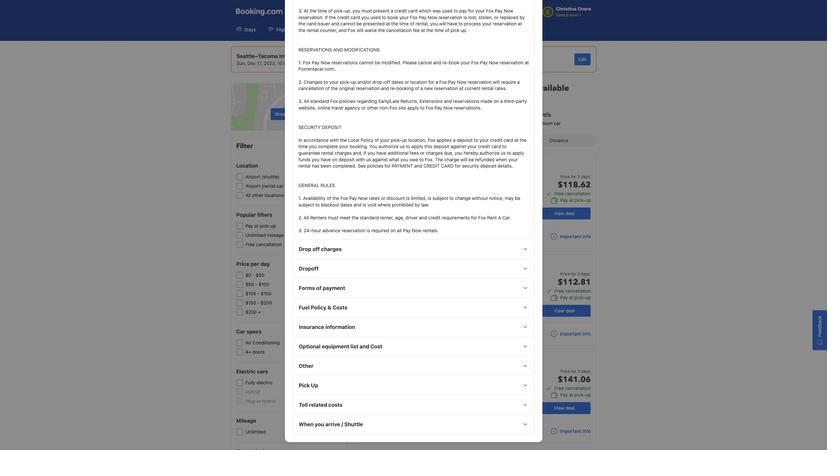 Task type: vqa. For each thing, say whether or not it's contained in the screenshot.
1 within dropdown button
no



Task type: describe. For each thing, give the bounding box(es) containing it.
unlimited up rent
[[486, 196, 506, 201]]

or inside 1. availability of the fox pay now rates or discount is limited, is subject to change without notice, may be subject to blackout dates and is void where prohibited by law.
[[381, 196, 386, 201]]

credit
[[424, 163, 440, 169]]

pick- down popular filters on the top of the page
[[260, 223, 271, 229]]

cannot inside 1. fox pay now reservations cannot be modified. please cancel and re-book your fox pay now reservation at foxrentacar.com.
[[359, 60, 374, 65]]

seattle–tacoma for seattle–tacoma international airport: 283 cars available
[[356, 83, 414, 94]]

0 horizontal spatial may
[[374, 97, 384, 103]]

now inside 1. availability of the fox pay now rates or discount is limited, is subject to change without notice, may be subject to blackout dates and is void where prohibited by law.
[[358, 196, 368, 201]]

seats for $141.06
[[431, 372, 443, 378]]

if
[[364, 150, 366, 156]]

a right the location
[[436, 79, 438, 85]]

website,
[[299, 105, 316, 111]]

be inside in accordance with the local policy of your pick-up location, fox applies a deposit to your credit card at the time you complete your booking. you authorize us to apply this deposit against your credit card to guarantee rental charges and, if you have additional fees or charges due, you hereby authorize us to apply funds you have on deposit with us against what you owe to fox. the charge will be refunded when your rental has been completed. see policies for payment and credit card for security deposit details.
[[469, 157, 474, 162]]

and down seattle-
[[419, 215, 427, 221]]

1 horizontal spatial cars
[[517, 83, 533, 94]]

completed.
[[333, 163, 357, 169]]

non-
[[380, 105, 390, 111]]

deposit down applies
[[434, 144, 450, 150]]

price for $112.81
[[561, 272, 570, 277]]

+ for $200
[[258, 310, 261, 315]]

stays link
[[231, 22, 262, 37]]

4
[[427, 275, 430, 280]]

you up has
[[312, 157, 320, 162]]

fox right the hotel
[[348, 27, 356, 33]]

cancellation down "$118.62"
[[566, 191, 591, 197]]

deal for $141.06
[[566, 406, 575, 411]]

airport for airport taxis
[[449, 27, 464, 32]]

pick-up location element
[[237, 52, 332, 60]]

optional equipment list and cost button
[[293, 337, 535, 357]]

pay down popular
[[246, 223, 253, 229]]

airport inside seattle-tacoma international airport shuttle bus
[[484, 207, 499, 212]]

book inside 3. at the time of pick-up, you must present a credit card which was used to pay for your fox pay now reservation. if the credit card you used to book your fox pay now reservation is lost, stolen, or replaced by the card issuer and cannot be presented at the time of rental, you will have to process your reservation at the rental counter, and fox will waive the cancellation fee at the time of pick up.
[[388, 14, 398, 20]]

important info for $112.81
[[560, 331, 591, 337]]

is up "law."
[[428, 196, 431, 201]]

for right ideal
[[453, 160, 458, 165]]

of up the attractions
[[410, 21, 414, 27]]

and inside 1. availability of the fox pay now rates or discount is limited, is subject to change without notice, may be subject to blackout dates and is void where prohibited by law.
[[354, 202, 362, 208]]

2. for 2. changes to your pick-up and/or drop-off dates or location for a fox pay now reservation will require a cancellation of the original reservation and re-booking of a new reservation at current rental rates.
[[299, 79, 303, 85]]

and inside dropdown button
[[360, 344, 369, 350]]

cancellation down $112.81
[[566, 289, 591, 294]]

air conditioning
[[246, 340, 280, 346]]

other
[[299, 363, 314, 369]]

pay at pick-up for $112.81
[[561, 295, 591, 301]]

funds
[[299, 157, 311, 162]]

3 up "law."
[[427, 196, 430, 201]]

day
[[261, 261, 270, 267]]

for inside "price for 3 days: $118.62"
[[572, 174, 577, 179]]

attractions link
[[392, 22, 434, 37]]

fox left rent
[[479, 215, 486, 221]]

will left waive
[[357, 27, 364, 33]]

reservation down meet
[[342, 228, 366, 234]]

fuel policy & costs button
[[293, 298, 535, 318]]

a right require
[[518, 79, 520, 85]]

pick up
[[299, 383, 318, 389]]

3 for $141.06
[[578, 369, 580, 374]]

0 horizontal spatial subject
[[299, 202, 314, 208]]

price per day
[[236, 261, 270, 267]]

cancellation inside the 2. changes to your pick-up and/or drop-off dates or location for a fox pay now reservation will require a cancellation of the original reservation and re-booking of a new reservation at current rental rates.
[[299, 86, 324, 91]]

now up foxrentacar.com.
[[321, 60, 330, 65]]

a inside 3. all standard fox policies regarding early/late returns, extensions and reservations made on a third-party website, online travel agency or other non-fox site apply to fox pay now reservations.
[[501, 99, 503, 104]]

waive
[[365, 27, 377, 33]]

for down what at the left top of the page
[[385, 163, 391, 169]]

view for $141.06
[[555, 406, 565, 411]]

and/or
[[358, 79, 371, 85]]

sun,
[[237, 60, 246, 66]]

cancel
[[418, 60, 432, 65]]

card
[[441, 163, 454, 169]]

your up refunded
[[480, 137, 489, 143]]

free cancellation for $141.06
[[555, 386, 591, 392]]

time up the if
[[318, 8, 327, 14]]

wed,
[[355, 60, 366, 66]]

attractions
[[405, 27, 429, 32]]

accordance
[[304, 137, 329, 143]]

at inside in accordance with the local policy of your pick-up location, fox applies a deposit to your credit card at the time you complete your booking. you authorize us to apply this deposit against your credit card to guarantee rental charges and, if you have additional fees or charges due, you hereby authorize us to apply funds you have on deposit with us against what you owe to fox. the charge will be refunded when your rental has been completed. see policies for payment and credit card for security deposit details.
[[515, 137, 519, 143]]

you right if
[[368, 150, 375, 156]]

a left new
[[421, 86, 423, 91]]

sort by element
[[374, 135, 597, 147]]

1 vertical spatial all
[[246, 193, 251, 198]]

of down the location
[[415, 86, 419, 91]]

pick- down $112.81
[[575, 295, 586, 301]]

for inside price for 3 days: $141.06
[[572, 369, 577, 374]]

on inside button
[[288, 111, 293, 117]]

view for $112.81
[[555, 308, 565, 314]]

charges up the
[[426, 150, 443, 156]]

reservation down replaced
[[493, 21, 517, 27]]

deposit up completed.
[[339, 157, 355, 162]]

you
[[370, 144, 378, 150]]

in accordance with the local policy of your pick-up location, fox applies a deposit to your credit card at the time you complete your booking. you authorize us to apply this deposit against your credit card to guarantee rental charges and, if you have additional fees or charges due, you hereby authorize us to apply funds you have on deposit with us against what you owe to fox. the charge will be refunded when your rental has been completed. see policies for payment and credit card for security deposit details.
[[299, 137, 527, 169]]

pay inside 3. all standard fox policies regarding early/late returns, extensions and reservations made on a third-party website, online travel agency or other non-fox site apply to fox pay now reservations.
[[435, 105, 442, 111]]

20,
[[377, 60, 384, 66]]

unlimited down mileage
[[246, 430, 266, 435]]

be inside 1. fox pay now reservations cannot be modified. please cancel and re-book your fox pay now reservation at foxrentacar.com.
[[375, 60, 380, 65]]

fees
[[410, 150, 419, 156]]

1 vertical spatial standard
[[360, 215, 379, 221]]

- for $0
[[253, 273, 255, 278]]

cannot inside 3. at the time of pick-up, you must present a credit card which was used to pay for your fox pay now reservation. if the credit card you used to book your fox pay now reservation is lost, stolen, or replaced by the card issuer and cannot be presented at the time of rental, you will have to process your reservation at the rental counter, and fox will waive the cancellation fee at the time of pick up.
[[341, 21, 355, 27]]

will inside in accordance with the local policy of your pick-up location, fox applies a deposit to your credit card at the time you complete your booking. you authorize us to apply this deposit against your credit card to guarantee rental charges and, if you have additional fees or charges due, you hereby authorize us to apply funds you have on deposit with us against what you owe to fox. the charge will be refunded when your rental has been completed. see policies for payment and credit card for security deposit details.
[[461, 157, 467, 162]]

is left required
[[367, 228, 370, 234]]

results may include off-airport counters
[[356, 97, 452, 103]]

ideal for families
[[443, 160, 474, 165]]

see
[[358, 163, 366, 169]]

policies inside 3. all standard fox policies regarding early/late returns, extensions and reservations made on a third-party website, online travel agency or other non-fox site apply to fox pay now reservations.
[[339, 99, 356, 104]]

of inside in accordance with the local policy of your pick-up location, fox applies a deposit to your credit card at the time you complete your booking. you authorize us to apply this deposit against your credit card to guarantee rental charges and, if you have additional fees or charges due, you hereby authorize us to apply funds you have on deposit with us against what you owe to fox. the charge will be refunded when your rental has been completed. see policies for payment and credit card for security deposit details.
[[375, 137, 379, 143]]

search summary element
[[231, 46, 597, 73]]

fox down include
[[390, 105, 397, 111]]

on right required
[[391, 228, 396, 234]]

now down driver
[[412, 228, 422, 234]]

days: for $118.62
[[581, 174, 591, 179]]

your up details. at the right of page
[[509, 157, 518, 162]]

fox up current
[[472, 60, 479, 65]]

price left "per" in the left bottom of the page
[[236, 261, 250, 267]]

travel
[[332, 105, 344, 111]]

require
[[501, 79, 516, 85]]

view deal for $141.06
[[555, 406, 575, 411]]

credit up when
[[490, 137, 503, 143]]

view deal for $118.62
[[555, 211, 575, 216]]

time inside in accordance with the local policy of your pick-up location, fox applies a deposit to your credit card at the time you complete your booking. you authorize us to apply this deposit against your credit card to guarantee rental charges and, if you have additional fees or charges due, you hereby authorize us to apply funds you have on deposit with us against what you owe to fox. the charge will be refunded when your rental has been completed. see policies for payment and credit card for security deposit details.
[[299, 144, 308, 150]]

regarding
[[357, 99, 377, 104]]

airport (shuttle)
[[246, 174, 280, 180]]

view deal for $112.81
[[555, 308, 575, 314]]

electric cars
[[236, 369, 268, 375]]

1 horizontal spatial $50
[[256, 273, 265, 278]]

1 vertical spatial used
[[370, 14, 381, 20]]

1 horizontal spatial $100
[[259, 282, 270, 288]]

0 vertical spatial used
[[442, 8, 453, 14]]

to inside 3. all standard fox policies regarding early/late returns, extensions and reservations made on a third-party website, online travel agency or other non-fox site apply to fox pay now reservations.
[[420, 105, 425, 111]]

for down charge at the top right
[[455, 163, 461, 169]]

feedback
[[818, 316, 823, 338]]

1 vertical spatial apply
[[412, 144, 423, 150]]

in
[[257, 399, 261, 405]]

1. fox pay now reservations cannot be modified. please cancel and re-book your fox pay now reservation at foxrentacar.com.
[[299, 60, 529, 72]]

reservations
[[299, 47, 332, 52]]

0 horizontal spatial us
[[366, 157, 371, 162]]

availability
[[303, 196, 326, 201]]

location,
[[408, 137, 427, 143]]

modified.
[[382, 60, 402, 65]]

be inside 1. availability of the fox pay now rates or discount is limited, is subject to change without notice, may be subject to blackout dates and is void where prohibited by law.
[[515, 196, 521, 201]]

price for $118.62
[[561, 174, 570, 179]]

international for airport
[[279, 53, 312, 59]]

and inside 3. all standard fox policies regarding early/late returns, extensions and reservations made on a third-party website, online travel agency or other non-fox site apply to fox pay now reservations.
[[444, 99, 452, 104]]

optional
[[299, 344, 321, 350]]

1 vertical spatial car
[[277, 183, 284, 189]]

re- inside 1. fox pay now reservations cannot be modified. please cancel and re-book your fox pay now reservation at foxrentacar.com.
[[443, 60, 449, 65]]

you right up, on the top of the page
[[353, 8, 360, 14]]

will inside the 2. changes to your pick-up and/or drop-off dates or location for a fox pay now reservation will require a cancellation of the original reservation and re-booking of a new reservation at current rental rates.
[[493, 79, 500, 85]]

up down $112.81
[[586, 295, 591, 301]]

you down accordance
[[309, 144, 317, 150]]

1 horizontal spatial subject
[[433, 196, 448, 201]]

0 horizontal spatial with
[[330, 137, 339, 143]]

free for $112.81
[[555, 289, 565, 294]]

is up the prohibited
[[406, 196, 410, 201]]

site
[[399, 105, 406, 111]]

+ for flight
[[324, 27, 327, 32]]

cancellation inside 3. at the time of pick-up, you must present a credit card which was used to pay for your fox pay now reservation. if the credit card you used to book your fox pay now reservation is lost, stolen, or replaced by the card issuer and cannot be presented at the time of rental, you will have to process your reservation at the rental counter, and fox will waive the cancellation fee at the time of pick up.
[[386, 27, 412, 33]]

premium car
[[534, 121, 561, 126]]

or inside the 2. changes to your pick-up and/or drop-off dates or location for a fox pay now reservation will require a cancellation of the original reservation and re-booking of a new reservation at current rental rates.
[[405, 79, 409, 85]]

international inside seattle-tacoma international airport shuttle bus
[[455, 207, 482, 212]]

3. for 3. at the time of pick-up, you must present a credit card which was used to pay for your fox pay now reservation. if the credit card you used to book your fox pay now reservation is lost, stolen, or replaced by the card issuer and cannot be presented at the time of rental, you will have to process your reservation at the rental counter, and fox will waive the cancellation fee at the time of pick up.
[[299, 8, 303, 14]]

price for 3 days: $112.81
[[558, 272, 591, 288]]

credit down up, on the top of the page
[[337, 14, 350, 20]]

1 vertical spatial with
[[356, 157, 365, 162]]

by inside 1. availability of the fox pay now rates or discount is limited, is subject to change without notice, may be subject to blackout dates and is void where prohibited by law.
[[415, 202, 420, 208]]

$100 - $150
[[246, 291, 272, 297]]

airport for airport (rental car center)
[[246, 183, 260, 189]]

fox down extensions
[[426, 105, 434, 111]]

early/late
[[379, 99, 399, 104]]

cancellation up day
[[256, 242, 282, 248]]

time left pick
[[435, 27, 444, 33]]

1 horizontal spatial have
[[377, 150, 387, 156]]

0 horizontal spatial cars
[[257, 369, 268, 375]]

to inside the 2. changes to your pick-up and/or drop-off dates or location for a fox pay now reservation will require a cancellation of the original reservation and re-booking of a new reservation at current rental rates.
[[324, 79, 328, 85]]

is left void
[[363, 202, 366, 208]]

or inside 3. all standard fox policies regarding early/late returns, extensions and reservations made on a third-party website, online travel agency or other non-fox site apply to fox pay now reservations.
[[362, 105, 366, 111]]

0 horizontal spatial have
[[321, 157, 331, 162]]

up,
[[345, 8, 351, 14]]

top pick
[[421, 160, 437, 165]]

off inside the 2. changes to your pick-up and/or drop-off dates or location for a fox pay now reservation will require a cancellation of the original reservation and re-booking of a new reservation at current rental rates.
[[385, 79, 391, 85]]

cancellation down the $141.06
[[566, 386, 591, 392]]

your inside 1. fox pay now reservations cannot be modified. please cancel and re-book your fox pay now reservation at foxrentacar.com.
[[461, 60, 470, 65]]

process
[[464, 21, 481, 27]]

the
[[435, 157, 443, 162]]

dates inside 1. availability of the fox pay now rates or discount is limited, is subject to change without notice, may be subject to blackout dates and is void where prohibited by law.
[[341, 202, 352, 208]]

blackout
[[321, 202, 339, 208]]

car inside button
[[554, 121, 561, 126]]

fox up foxrentacar.com.
[[303, 60, 311, 65]]

please
[[403, 60, 417, 65]]

you right rental, at the right top of the page
[[430, 21, 438, 27]]

pick- inside the 2. changes to your pick-up and/or drop-off dates or location for a fox pay now reservation will require a cancellation of the original reservation and re-booking of a new reservation at current rental rates.
[[340, 79, 351, 85]]

1 vertical spatial filters
[[257, 212, 273, 218]]

skip to main content element
[[0, 0, 828, 41]]

rental down complete
[[321, 150, 334, 156]]

dec inside seattle–tacoma international airport sun, dec 17, 2023, 10:00 am
[[248, 60, 256, 66]]

of up issuer
[[328, 8, 333, 14]]

product card group containing $118.62
[[356, 153, 597, 249]]

3. for 3. all standard fox policies regarding early/late returns, extensions and reservations made on a third-party website, online travel agency or other non-fox site apply to fox pay now reservations.
[[299, 99, 303, 104]]

and up the hotel
[[331, 21, 339, 27]]

0 horizontal spatial other
[[252, 193, 264, 198]]

for down seattle-tacoma international airport button
[[471, 215, 477, 221]]

now up rates.
[[489, 60, 499, 65]]

shuttle for seattle-tacoma international airport shuttle bus
[[419, 214, 433, 219]]

reservation down and/or
[[356, 86, 380, 91]]

credit up refunded
[[478, 144, 491, 150]]

unlimited mileage down 4 seats
[[427, 293, 465, 299]]

fox.
[[425, 157, 434, 162]]

car for car rentals
[[360, 27, 368, 32]]

17,
[[257, 60, 263, 66]]

important info for $118.62
[[560, 234, 591, 240]]

current
[[465, 86, 480, 91]]

deposit down refunded
[[481, 163, 497, 169]]

supplied by rc - fox image for $118.62
[[361, 232, 382, 242]]

pay up airport:
[[480, 60, 488, 65]]

- for $150
[[258, 300, 260, 306]]

info for $112.81
[[583, 331, 591, 337]]

wed, dec 20, 2023, 10:00 am group
[[355, 52, 450, 67]]

apply inside 3. all standard fox policies regarding early/late returns, extensions and reservations made on a third-party website, online travel agency or other non-fox site apply to fox pay now reservations.
[[408, 105, 419, 111]]

airport inside seattle–tacoma international airport sun, dec 17, 2023, 10:00 am
[[313, 53, 332, 59]]

your down stolen,
[[483, 21, 492, 27]]

your down local
[[339, 144, 349, 150]]

fox inside in accordance with the local policy of your pick-up location, fox applies a deposit to your credit card at the time you complete your booking. you authorize us to apply this deposit against your credit card to guarantee rental charges and, if you have additional fees or charges due, you hereby authorize us to apply funds you have on deposit with us against what you owe to fox. the charge will be refunded when your rental has been completed. see policies for payment and credit card for security deposit details.
[[428, 137, 436, 143]]

free cancellation up day
[[246, 242, 282, 248]]

1 horizontal spatial $200
[[261, 300, 272, 306]]

airport taxis link
[[436, 22, 482, 37]]

fuel policy & costs
[[299, 305, 348, 311]]

or inside in accordance with the local policy of your pick-up location, fox applies a deposit to your credit card at the time you complete your booking. you authorize us to apply this deposit against your credit card to guarantee rental charges and, if you have additional fees or charges due, you hereby authorize us to apply funds you have on deposit with us against what you owe to fox. the charge will be refunded when your rental has been completed. see policies for payment and credit card for security deposit details.
[[420, 150, 425, 156]]

1. for 1. availability of the fox pay now rates or discount is limited, is subject to change without notice, may be subject to blackout dates and is void where prohibited by law.
[[299, 196, 302, 201]]

booking
[[397, 86, 414, 91]]

pay down $112.81
[[561, 295, 569, 301]]

when you arrive / shuttle button
[[293, 415, 535, 435]]

reservation up current
[[468, 79, 492, 85]]

pay up replaced
[[495, 8, 503, 14]]

0 horizontal spatial by
[[366, 138, 371, 143]]

for inside price for 3 days: $112.81
[[572, 272, 577, 277]]

pay at pick-up for $118.62
[[561, 198, 591, 203]]

automatic for $141.06
[[486, 372, 507, 378]]

$0
[[246, 273, 251, 278]]

fully electric
[[246, 380, 273, 386]]

rental inside 3. at the time of pick-up, you must present a credit card which was used to pay for your fox pay now reservation. if the credit card you used to book your fox pay now reservation is lost, stolen, or replaced by the card issuer and cannot be presented at the time of rental, you will have to process your reservation at the rental counter, and fox will waive the cancellation fee at the time of pick up.
[[307, 27, 319, 33]]

2 vertical spatial apply
[[513, 150, 524, 156]]

unlimited mileage up car. at the right of the page
[[486, 196, 524, 201]]

/
[[342, 422, 343, 428]]

0 vertical spatial $150
[[261, 291, 272, 297]]

counters
[[431, 97, 452, 103]]

your up additional
[[380, 137, 390, 143]]

drop-off date element
[[355, 60, 450, 67]]

free cancellation for $112.81
[[555, 289, 591, 294]]

what
[[389, 157, 400, 162]]

other inside 3. all standard fox policies regarding early/late returns, extensions and reservations made on a third-party website, online travel agency or other non-fox site apply to fox pay now reservations.
[[367, 105, 378, 111]]

flights
[[277, 27, 291, 32]]

unlimited mileage down popular filters on the top of the page
[[246, 233, 284, 238]]

location
[[236, 163, 258, 169]]

now up replaced
[[504, 8, 514, 14]]

3. all standard fox policies regarding early/late returns, extensions and reservations made on a third-party website, online travel agency or other non-fox site apply to fox pay now reservations.
[[299, 99, 527, 111]]

car for car specs
[[236, 329, 245, 335]]

unlimited down 4 seats
[[427, 293, 448, 299]]

is inside 3. at the time of pick-up, you must present a credit card which was used to pay for your fox pay now reservation. if the credit card you used to book your fox pay now reservation is lost, stolen, or replaced by the card issuer and cannot be presented at the time of rental, you will have to process your reservation at the rental counter, and fox will waive the cancellation fee at the time of pick up.
[[464, 14, 467, 20]]

dec inside drop-off date element
[[368, 60, 376, 66]]

related
[[309, 402, 327, 408]]

credit down seattle-
[[428, 215, 441, 221]]

seattle–tacoma international airport: 283 cars available
[[356, 83, 570, 94]]

original
[[339, 86, 355, 91]]

deposit up hereby
[[457, 137, 473, 143]]

optional equipment list and cost
[[299, 344, 383, 350]]

2023, inside seattle–tacoma international airport sun, dec 17, 2023, 10:00 am
[[264, 60, 276, 66]]

driver
[[406, 215, 418, 221]]

important info button for $141.06
[[551, 429, 591, 435]]

unlimited down popular filters on the top of the page
[[246, 233, 266, 238]]

airport for airport (shuttle)
[[246, 174, 260, 180]]

you inside 'dropdown button'
[[315, 422, 324, 428]]

will down was
[[439, 21, 446, 27]]

- for $50
[[256, 282, 258, 288]]

up.
[[461, 27, 468, 33]]

up down popular filters on the top of the page
[[271, 223, 276, 229]]

filters inside button
[[330, 143, 342, 148]]

now inside 3. all standard fox policies regarding early/late returns, extensions and reservations made on a third-party website, online travel agency or other non-fox site apply to fox pay now reservations.
[[444, 105, 453, 111]]

4+
[[246, 350, 252, 355]]

pick- down the $141.06
[[575, 393, 586, 398]]

feedback button
[[813, 311, 828, 351]]

credit right present
[[395, 8, 407, 14]]

wed, dec 20, 2023, 10:00 am
[[355, 60, 419, 66]]

1 vertical spatial authorize
[[480, 150, 500, 156]]

dropoff
[[299, 266, 319, 272]]

be inside 3. at the time of pick-up, you must present a credit card which was used to pay for your fox pay now reservation. if the credit card you used to book your fox pay now reservation is lost, stolen, or replaced by the card issuer and cannot be presented at the time of rental, you will have to process your reservation at the rental counter, and fox will waive the cancellation fee at the time of pick up.
[[357, 21, 362, 27]]

local
[[348, 137, 360, 143]]

your up attractions link
[[400, 14, 409, 20]]

pay up foxrentacar.com.
[[312, 60, 320, 65]]

shuttle for when you arrive / shuttle
[[344, 422, 363, 428]]

pay at pick-up for $141.06
[[561, 393, 591, 398]]

1 horizontal spatial us
[[400, 144, 405, 150]]

top
[[421, 160, 428, 165]]

unlimited mileage down 7 seats
[[427, 391, 465, 396]]

charges up completed.
[[335, 150, 352, 156]]

of left the original
[[325, 86, 330, 91]]

cost
[[371, 344, 383, 350]]

complete
[[318, 144, 338, 150]]

3. 24-hour advance reservation is required on all pay now rentals.
[[299, 228, 439, 234]]

location
[[411, 79, 427, 85]]

all for 2.
[[304, 215, 309, 221]]

deal for $118.62
[[566, 211, 575, 216]]

security
[[462, 163, 479, 169]]

pay at pick-up down popular filters on the top of the page
[[246, 223, 276, 229]]



Task type: locate. For each thing, give the bounding box(es) containing it.
7
[[427, 372, 430, 378]]

0 vertical spatial other
[[367, 105, 378, 111]]

days: for $141.06
[[581, 369, 591, 374]]

view down "$118.62"
[[555, 211, 565, 216]]

up
[[311, 383, 318, 389]]

you up presented
[[362, 14, 369, 20]]

supplied by rc - fox image for $141.06
[[361, 427, 382, 437]]

1 vertical spatial policies
[[367, 163, 384, 169]]

2 am from the left
[[412, 60, 419, 66]]

mileage
[[507, 196, 524, 201], [267, 233, 284, 238], [449, 293, 465, 299], [449, 391, 465, 396]]

1 view deal button from the top
[[539, 208, 591, 220]]

0 vertical spatial international
[[279, 53, 312, 59]]

flights link
[[263, 22, 296, 37]]

0 horizontal spatial policies
[[339, 99, 356, 104]]

booking.
[[350, 144, 368, 150]]

1 horizontal spatial book
[[449, 60, 460, 65]]

important for $141.06
[[560, 429, 582, 435]]

0 horizontal spatial +
[[258, 310, 261, 315]]

may
[[374, 97, 384, 103], [505, 196, 514, 201]]

us up additional
[[400, 144, 405, 150]]

1 vertical spatial important info button
[[551, 331, 591, 338]]

2 vertical spatial deal
[[566, 406, 575, 411]]

deal down $112.81
[[566, 308, 575, 314]]

1 horizontal spatial car
[[360, 27, 368, 32]]

1 view from the top
[[555, 211, 565, 216]]

+
[[324, 27, 327, 32], [258, 310, 261, 315]]

2. inside the 2. changes to your pick-up and/or drop-off dates or location for a fox pay now reservation will require a cancellation of the original reservation and re-booking of a new reservation at current rental rates.
[[299, 79, 303, 85]]

where
[[378, 202, 391, 208]]

2 important info from the top
[[560, 331, 591, 337]]

of up blackout
[[327, 196, 331, 201]]

1 horizontal spatial +
[[324, 27, 327, 32]]

for inside the 2. changes to your pick-up and/or drop-off dates or location for a fox pay now reservation will require a cancellation of the original reservation and re-booking of a new reservation at current rental rates.
[[429, 79, 435, 85]]

may inside 1. availability of the fox pay now rates or discount is limited, is subject to change without notice, may be subject to blackout dates and is void where prohibited by law.
[[505, 196, 514, 201]]

a inside in accordance with the local policy of your pick-up location, fox applies a deposit to your credit card at the time you complete your booking. you authorize us to apply this deposit against your credit card to guarantee rental charges and, if you have additional fees or charges due, you hereby authorize us to apply funds you have on deposit with us against what you owe to fox. the charge will be refunded when your rental has been completed. see policies for payment and credit card for security deposit details.
[[453, 137, 456, 143]]

3 important info button from the top
[[551, 429, 591, 435]]

lost,
[[469, 14, 478, 20]]

1 important info from the top
[[560, 234, 591, 240]]

3 for $112.81
[[578, 272, 580, 277]]

reservation inside 1. fox pay now reservations cannot be modified. please cancel and re-book your fox pay now reservation at foxrentacar.com.
[[500, 60, 524, 65]]

+ inside skip to main content element
[[324, 27, 327, 32]]

pick inside dropdown button
[[299, 383, 310, 389]]

automatic
[[486, 275, 507, 280], [486, 372, 507, 378]]

book inside 1. fox pay now reservations cannot be modified. please cancel and re-book your fox pay now reservation at foxrentacar.com.
[[449, 60, 460, 65]]

3 deal from the top
[[566, 406, 575, 411]]

shuttle down seattle-
[[419, 214, 433, 219]]

3 days: from the top
[[581, 369, 591, 374]]

2 2023, from the left
[[385, 60, 398, 66]]

0 horizontal spatial standard
[[310, 99, 329, 104]]

1 horizontal spatial must
[[362, 8, 372, 14]]

by up you
[[366, 138, 371, 143]]

cannot
[[341, 21, 355, 27], [359, 60, 374, 65]]

3. inside 3. at the time of pick-up, you must present a credit card which was used to pay for your fox pay now reservation. if the credit card you used to book your fox pay now reservation is lost, stolen, or replaced by the card issuer and cannot be presented at the time of rental, you will have to process your reservation at the rental counter, and fox will waive the cancellation fee at the time of pick up.
[[299, 8, 303, 14]]

seats for $112.81
[[431, 275, 443, 280]]

us up when
[[501, 150, 506, 156]]

us down if
[[366, 157, 371, 162]]

1 vertical spatial by
[[366, 138, 371, 143]]

international down change
[[455, 207, 482, 212]]

have inside 3. at the time of pick-up, you must present a credit card which was used to pay for your fox pay now reservation. if the credit card you used to book your fox pay now reservation is lost, stolen, or replaced by the card issuer and cannot be presented at the time of rental, you will have to process your reservation at the rental counter, and fox will waive the cancellation fee at the time of pick up.
[[448, 21, 458, 27]]

book up seattle–tacoma international airport: 283 cars available
[[449, 60, 460, 65]]

3 large bags
[[427, 196, 455, 201]]

have up been
[[321, 157, 331, 162]]

security
[[299, 124, 321, 130]]

free for $141.06
[[555, 386, 565, 392]]

international for airport:
[[416, 83, 466, 94]]

10:00 inside drop-off date element
[[399, 60, 411, 66]]

0 horizontal spatial $100
[[246, 291, 256, 297]]

used
[[442, 8, 453, 14], [370, 14, 381, 20]]

without
[[472, 196, 488, 201]]

drop-off location element
[[355, 52, 450, 60]]

large
[[431, 196, 443, 201]]

1 horizontal spatial dates
[[392, 79, 404, 85]]

rental down the funds
[[299, 163, 311, 169]]

your inside the 2. changes to your pick-up and/or drop-off dates or location for a fox pay now reservation will require a cancellation of the original reservation and re-booking of a new reservation at current rental rates.
[[329, 79, 339, 85]]

2 2. from the top
[[299, 215, 303, 221]]

seattle-
[[419, 207, 437, 212]]

fox inside 1. availability of the fox pay now rates or discount is limited, is subject to change without notice, may be subject to blackout dates and is void where prohibited by law.
[[341, 196, 348, 201]]

1 horizontal spatial policies
[[367, 163, 384, 169]]

against
[[451, 144, 466, 150], [372, 157, 388, 162]]

3. inside 3. all standard fox policies regarding early/late returns, extensions and reservations made on a third-party website, online travel agency or other non-fox site apply to fox pay now reservations.
[[299, 99, 303, 104]]

rental up made
[[482, 86, 494, 91]]

online
[[318, 105, 330, 111]]

standard inside 3. all standard fox policies regarding early/late returns, extensions and reservations made on a third-party website, online travel agency or other non-fox site apply to fox pay now reservations.
[[310, 99, 329, 104]]

0 horizontal spatial filters
[[257, 212, 273, 218]]

a inside 3. at the time of pick-up, you must present a credit card which was used to pay for your fox pay now reservation. if the credit card you used to book your fox pay now reservation is lost, stolen, or replaced by the card issuer and cannot be presented at the time of rental, you will have to process your reservation at the rental counter, and fox will waive the cancellation fee at the time of pick up.
[[391, 8, 394, 14]]

2 vertical spatial info
[[583, 429, 591, 435]]

1 vertical spatial supplied by rc - fox image
[[361, 329, 382, 339]]

1 vertical spatial policy
[[311, 305, 326, 311]]

1 days: from the top
[[581, 174, 591, 179]]

policies right see
[[367, 163, 384, 169]]

changes
[[304, 79, 323, 85]]

up left location,
[[402, 137, 407, 143]]

0 vertical spatial 2.
[[299, 79, 303, 85]]

free cancellation for $118.62
[[555, 191, 591, 197]]

standard up online
[[310, 99, 329, 104]]

void
[[368, 202, 377, 208]]

have
[[448, 21, 458, 27], [377, 150, 387, 156], [321, 157, 331, 162]]

at inside the 2. changes to your pick-up and/or drop-off dates or location for a fox pay now reservation will require a cancellation of the original reservation and re-booking of a new reservation at current rental rates.
[[460, 86, 464, 91]]

view deal button for $118.62
[[539, 208, 591, 220]]

international inside seattle–tacoma international airport sun, dec 17, 2023, 10:00 am
[[279, 53, 312, 59]]

view deal button for $141.06
[[539, 403, 591, 415]]

0 vertical spatial view deal
[[555, 211, 575, 216]]

at
[[386, 21, 390, 27], [518, 21, 522, 27], [421, 27, 425, 33], [525, 60, 529, 65], [460, 86, 464, 91], [515, 137, 519, 143], [570, 198, 574, 203], [255, 223, 259, 229], [570, 295, 574, 301], [570, 393, 574, 398]]

party
[[516, 99, 527, 104]]

rent
[[487, 215, 497, 221]]

fox inside the 2. changes to your pick-up and/or drop-off dates or location for a fox pay now reservation will require a cancellation of the original reservation and re-booking of a new reservation at current rental rates.
[[440, 79, 447, 85]]

3 supplied by rc - fox image from the top
[[361, 427, 382, 437]]

0 horizontal spatial pick
[[299, 383, 310, 389]]

of inside "dropdown button"
[[316, 285, 322, 291]]

3 3. from the top
[[299, 228, 303, 234]]

insurance information
[[299, 324, 355, 330]]

up down "$118.62"
[[586, 198, 591, 203]]

list
[[351, 344, 359, 350]]

authorize
[[379, 144, 399, 150], [480, 150, 500, 156]]

available
[[535, 83, 570, 94]]

pick inside product card group
[[429, 160, 437, 165]]

fox up rental, at the right top of the page
[[410, 14, 418, 20]]

0 horizontal spatial policy
[[311, 305, 326, 311]]

or inside 3. at the time of pick-up, you must present a credit card which was used to pay for your fox pay now reservation. if the credit card you used to book your fox pay now reservation is lost, stolen, or replaced by the card issuer and cannot be presented at the time of rental, you will have to process your reservation at the rental counter, and fox will waive the cancellation fee at the time of pick up.
[[494, 14, 499, 20]]

0 horizontal spatial $50
[[246, 282, 254, 288]]

fox up meet
[[341, 196, 348, 201]]

view deal button down $112.81
[[539, 305, 591, 317]]

1 vertical spatial $200
[[246, 310, 257, 315]]

0 vertical spatial $100
[[259, 282, 270, 288]]

2 product card group from the top
[[356, 254, 597, 346]]

you right when
[[315, 422, 324, 428]]

important info button for $112.81
[[551, 331, 591, 338]]

if
[[325, 14, 328, 20]]

a left third-
[[501, 99, 503, 104]]

reservation up "counters" at the top right of page
[[434, 86, 458, 91]]

on inside in accordance with the local policy of your pick-up location, fox applies a deposit to your credit card at the time you complete your booking. you authorize us to apply this deposit against your credit card to guarantee rental charges and, if you have additional fees or charges due, you hereby authorize us to apply funds you have on deposit with us against what you owe to fox. the charge will be refunded when your rental has been completed. see policies for payment and credit card for security deposit details.
[[332, 157, 338, 162]]

unlimited
[[486, 196, 506, 201], [246, 233, 266, 238], [427, 293, 448, 299], [427, 391, 448, 396], [246, 430, 266, 435]]

and right extensions
[[444, 99, 452, 104]]

dialog
[[277, 0, 551, 451]]

when
[[496, 157, 507, 162]]

0 vertical spatial important info button
[[551, 234, 591, 240]]

2 dec from the left
[[368, 60, 376, 66]]

airport down airport (shuttle)
[[246, 183, 260, 189]]

important for $112.81
[[560, 331, 582, 337]]

0 vertical spatial car
[[554, 121, 561, 126]]

international up the pick-up date element
[[279, 53, 312, 59]]

deal for $112.81
[[566, 308, 575, 314]]

at inside 1. fox pay now reservations cannot be modified. please cancel and re-book your fox pay now reservation at foxrentacar.com.
[[525, 60, 529, 65]]

for up new
[[429, 79, 435, 85]]

up down the $141.06
[[586, 393, 591, 398]]

filters left local
[[330, 143, 342, 148]]

the inside 1. availability of the fox pay now rates or discount is limited, is subject to change without notice, may be subject to blackout dates and is void where prohibited by law.
[[332, 196, 339, 201]]

$141.06
[[558, 375, 591, 386]]

1 supplied by rc - fox image from the top
[[361, 232, 382, 242]]

airport:
[[468, 83, 498, 94]]

all inside 3. all standard fox policies regarding early/late returns, extensions and reservations made on a third-party website, online travel agency or other non-fox site apply to fox pay now reservations.
[[304, 99, 309, 104]]

bus
[[434, 214, 441, 219]]

price
[[561, 174, 570, 179], [236, 261, 250, 267], [561, 272, 570, 277], [561, 369, 570, 374]]

1 important info button from the top
[[551, 234, 591, 240]]

up inside the 2. changes to your pick-up and/or drop-off dates or location for a fox pay now reservation will require a cancellation of the original reservation and re-booking of a new reservation at current rental rates.
[[351, 79, 356, 85]]

-
[[253, 273, 255, 278], [256, 282, 258, 288], [258, 291, 260, 297], [258, 300, 260, 306]]

1 horizontal spatial authorize
[[480, 150, 500, 156]]

3 inside price for 3 days: $112.81
[[578, 272, 580, 277]]

deposit
[[457, 137, 473, 143], [434, 144, 450, 150], [339, 157, 355, 162], [481, 163, 497, 169]]

0 vertical spatial dates
[[392, 79, 404, 85]]

2 horizontal spatial have
[[448, 21, 458, 27]]

0 horizontal spatial reservations
[[332, 60, 358, 65]]

1 vertical spatial seattle–tacoma
[[356, 83, 414, 94]]

1 horizontal spatial with
[[356, 157, 365, 162]]

policy inside in accordance with the local policy of your pick-up location, fox applies a deposit to your credit card at the time you complete your booking. you authorize us to apply this deposit against your credit card to guarantee rental charges and, if you have additional fees or charges due, you hereby authorize us to apply funds you have on deposit with us against what you owe to fox. the charge will be refunded when your rental has been completed. see policies for payment and credit card for security deposit details.
[[361, 137, 374, 143]]

0 vertical spatial with
[[330, 137, 339, 143]]

1 horizontal spatial re-
[[443, 60, 449, 65]]

0 horizontal spatial 10:00
[[278, 60, 290, 66]]

2 important from the top
[[560, 331, 582, 337]]

or right stolen,
[[494, 14, 499, 20]]

pick- down "$118.62"
[[575, 198, 586, 203]]

all up popular
[[246, 193, 251, 198]]

toll related costs button
[[293, 396, 535, 415]]

0 horizontal spatial used
[[370, 14, 381, 20]]

$50 up $50 - $100
[[256, 273, 265, 278]]

pay inside the 2. changes to your pick-up and/or drop-off dates or location for a fox pay now reservation will require a cancellation of the original reservation and re-booking of a new reservation at current rental rates.
[[448, 79, 456, 85]]

3 important from the top
[[560, 429, 582, 435]]

must inside 3. at the time of pick-up, you must present a credit card which was used to pay for your fox pay now reservation. if the credit card you used to book your fox pay now reservation is lost, stolen, or replaced by the card issuer and cannot be presented at the time of rental, you will have to process your reservation at the rental counter, and fox will waive the cancellation fee at the time of pick up.
[[362, 8, 372, 14]]

3. left at
[[299, 8, 303, 14]]

and inside 1. fox pay now reservations cannot be modified. please cancel and re-book your fox pay now reservation at foxrentacar.com.
[[433, 60, 441, 65]]

view deal button for $112.81
[[539, 305, 591, 317]]

applies
[[437, 137, 452, 143]]

authorize up additional
[[379, 144, 399, 150]]

3 view deal from the top
[[555, 406, 575, 411]]

0 horizontal spatial $200
[[246, 310, 257, 315]]

you up payment
[[401, 157, 408, 162]]

important for $118.62
[[560, 234, 582, 240]]

(rental
[[262, 183, 276, 189]]

1 vertical spatial off
[[313, 246, 320, 252]]

3 product card group from the top
[[356, 352, 597, 444]]

2 vertical spatial product card group
[[356, 352, 597, 444]]

10:00 down pick-up location element
[[278, 60, 290, 66]]

2 horizontal spatial us
[[501, 150, 506, 156]]

issuer
[[317, 21, 330, 27]]

0 vertical spatial info
[[583, 234, 591, 240]]

2. for 2. all renters must meet the standard renter, age, driver and credit requirements for fox rent a car.
[[299, 215, 303, 221]]

1 vertical spatial 1.
[[299, 196, 302, 201]]

283
[[500, 83, 515, 94]]

seattle–tacoma inside seattle–tacoma international airport sun, dec 17, 2023, 10:00 am
[[237, 53, 278, 59]]

2023, inside drop-off date element
[[385, 60, 398, 66]]

10:00 inside seattle–tacoma international airport sun, dec 17, 2023, 10:00 am
[[278, 60, 290, 66]]

2 1. from the top
[[299, 196, 302, 201]]

pick left up
[[299, 383, 310, 389]]

seattle–tacoma up "17,"
[[237, 53, 278, 59]]

dates inside the 2. changes to your pick-up and/or drop-off dates or location for a fox pay now reservation will require a cancellation of the original reservation and re-booking of a new reservation at current rental rates.
[[392, 79, 404, 85]]

- for $100
[[258, 291, 260, 297]]

pay down "$118.62"
[[561, 198, 569, 203]]

price inside price for 3 days: $141.06
[[561, 369, 570, 374]]

1 horizontal spatial 10:00
[[399, 60, 411, 66]]

1 vertical spatial international
[[416, 83, 466, 94]]

1. for 1. fox pay now reservations cannot be modified. please cancel and re-book your fox pay now reservation at foxrentacar.com.
[[299, 60, 302, 65]]

2 vertical spatial important
[[560, 429, 582, 435]]

0 vertical spatial important
[[560, 234, 582, 240]]

for
[[468, 8, 474, 14], [429, 79, 435, 85], [453, 160, 458, 165], [385, 163, 391, 169], [455, 163, 461, 169], [572, 174, 577, 179], [471, 215, 477, 221], [572, 272, 577, 277], [572, 369, 577, 374]]

1. left availability
[[299, 196, 302, 201]]

days: inside price for 3 days: $141.06
[[581, 369, 591, 374]]

1 horizontal spatial off
[[385, 79, 391, 85]]

forms of payment button
[[293, 279, 535, 298]]

price up the $141.06
[[561, 369, 570, 374]]

4+ doors
[[246, 350, 265, 355]]

policies inside in accordance with the local policy of your pick-up location, fox applies a deposit to your credit card at the time you complete your booking. you authorize us to apply this deposit against your credit card to guarantee rental charges and, if you have additional fees or charges due, you hereby authorize us to apply funds you have on deposit with us against what you owe to fox. the charge will be refunded when your rental has been completed. see policies for payment and credit card for security deposit details.
[[367, 163, 384, 169]]

price inside "price for 3 days: $118.62"
[[561, 174, 570, 179]]

supplied by rc - fox image
[[361, 232, 382, 242], [361, 329, 382, 339], [361, 427, 382, 437]]

pick- inside 3. at the time of pick-up, you must present a credit card which was used to pay for your fox pay now reservation. if the credit card you used to book your fox pay now reservation is lost, stolen, or replaced by the card issuer and cannot be presented at the time of rental, you will have to process your reservation at the rental counter, and fox will waive the cancellation fee at the time of pick up.
[[334, 8, 345, 14]]

1 vertical spatial dates
[[341, 202, 352, 208]]

2023, right "17,"
[[264, 60, 276, 66]]

hotel
[[329, 27, 340, 32]]

1 vertical spatial automatic
[[486, 372, 507, 378]]

1 vertical spatial view deal button
[[539, 305, 591, 317]]

pay down the $141.06
[[561, 393, 569, 398]]

supplied by rc - fox image up cost
[[361, 329, 382, 339]]

now inside the 2. changes to your pick-up and/or drop-off dates or location for a fox pay now reservation will require a cancellation of the original reservation and re-booking of a new reservation at current rental rates.
[[457, 79, 467, 85]]

1 horizontal spatial $150
[[261, 291, 272, 297]]

product card group containing $112.81
[[356, 254, 597, 346]]

0 vertical spatial re-
[[443, 60, 449, 65]]

days: up $112.81
[[581, 272, 591, 277]]

and inside in accordance with the local policy of your pick-up location, fox applies a deposit to your credit card at the time you complete your booking. you authorize us to apply this deposit against your credit card to guarantee rental charges and, if you have additional fees or charges due, you hereby authorize us to apply funds you have on deposit with us against what you owe to fox. the charge will be refunded when your rental has been completed. see policies for payment and credit card for security deposit details.
[[415, 163, 423, 169]]

1 horizontal spatial cannot
[[359, 60, 374, 65]]

3 info from the top
[[583, 429, 591, 435]]

drop off charges
[[299, 246, 342, 252]]

0 vertical spatial $50
[[256, 273, 265, 278]]

time up the attractions
[[400, 21, 409, 27]]

2 10:00 from the left
[[399, 60, 411, 66]]

0 horizontal spatial against
[[372, 157, 388, 162]]

2 3. from the top
[[299, 99, 303, 104]]

fox up stolen,
[[486, 8, 494, 14]]

charges
[[335, 150, 352, 156], [426, 150, 443, 156], [321, 246, 342, 252]]

present
[[373, 8, 390, 14]]

am inside seattle–tacoma international airport sun, dec 17, 2023, 10:00 am
[[291, 60, 298, 66]]

airport inside skip to main content element
[[449, 27, 464, 32]]

drop off charges button
[[293, 240, 535, 259]]

3 view deal button from the top
[[539, 403, 591, 415]]

2 vertical spatial days:
[[581, 369, 591, 374]]

dec
[[248, 60, 256, 66], [368, 60, 376, 66]]

seats right '4'
[[431, 275, 443, 280]]

days: for $112.81
[[581, 272, 591, 277]]

charges inside dropdown button
[[321, 246, 342, 252]]

1 2023, from the left
[[264, 60, 276, 66]]

sort
[[356, 138, 365, 143]]

$0 - $50
[[246, 273, 265, 278]]

for up lost,
[[468, 8, 474, 14]]

is
[[464, 14, 467, 20], [406, 196, 410, 201], [428, 196, 431, 201], [363, 202, 366, 208], [367, 228, 370, 234]]

car inside skip to main content element
[[360, 27, 368, 32]]

up inside in accordance with the local policy of your pick-up location, fox applies a deposit to your credit card at the time you complete your booking. you authorize us to apply this deposit against your credit card to guarantee rental charges and, if you have additional fees or charges due, you hereby authorize us to apply funds you have on deposit with us against what you owe to fox. the charge will be refunded when your rental has been completed. see policies for payment and credit card for security deposit details.
[[402, 137, 407, 143]]

policy left &
[[311, 305, 326, 311]]

car rentals link
[[347, 22, 391, 37]]

2 info from the top
[[583, 331, 591, 337]]

for inside 3. at the time of pick-up, you must present a credit card which was used to pay for your fox pay now reservation. if the credit card you used to book your fox pay now reservation is lost, stolen, or replaced by the card issuer and cannot be presented at the time of rental, you will have to process your reservation at the rental counter, and fox will waive the cancellation fee at the time of pick up.
[[468, 8, 474, 14]]

important info button
[[551, 234, 591, 240], [551, 331, 591, 338], [551, 429, 591, 435]]

2. changes to your pick-up and/or drop-off dates or location for a fox pay now reservation will require a cancellation of the original reservation and re-booking of a new reservation at current rental rates.
[[299, 79, 520, 91]]

1 vertical spatial days:
[[581, 272, 591, 277]]

2 important info button from the top
[[551, 331, 591, 338]]

unlimited mileage
[[486, 196, 524, 201], [246, 233, 284, 238], [427, 293, 465, 299], [427, 391, 465, 396]]

2 vertical spatial important info
[[560, 429, 591, 435]]

1. inside 1. fox pay now reservations cannot be modified. please cancel and re-book your fox pay now reservation at foxrentacar.com.
[[299, 60, 302, 65]]

dialog containing drop off charges
[[277, 0, 551, 451]]

shuttle inside seattle-tacoma international airport shuttle bus
[[419, 214, 433, 219]]

car
[[360, 27, 368, 32], [236, 329, 245, 335]]

rental
[[307, 27, 319, 33], [482, 86, 494, 91], [321, 150, 334, 156], [299, 163, 311, 169]]

re- inside the 2. changes to your pick-up and/or drop-off dates or location for a fox pay now reservation will require a cancellation of the original reservation and re-booking of a new reservation at current rental rates.
[[390, 86, 397, 91]]

or right fees
[[420, 150, 425, 156]]

3 for $118.62
[[578, 174, 580, 179]]

all for 3.
[[304, 99, 309, 104]]

0 horizontal spatial authorize
[[379, 144, 399, 150]]

important info for $141.06
[[560, 429, 591, 435]]

2 vertical spatial have
[[321, 157, 331, 162]]

3 view from the top
[[555, 406, 565, 411]]

pick- up the hotel
[[334, 8, 345, 14]]

1 horizontal spatial 2023,
[[385, 60, 398, 66]]

reservations inside 3. all standard fox policies regarding early/late returns, extensions and reservations made on a third-party website, online travel agency or other non-fox site apply to fox pay now reservations.
[[453, 99, 480, 104]]

counter,
[[320, 27, 338, 33]]

is down "pay"
[[464, 14, 467, 20]]

1 vertical spatial us
[[501, 150, 506, 156]]

1 vertical spatial pick
[[299, 383, 310, 389]]

1 product card group from the top
[[356, 153, 597, 249]]

all right 'clear'
[[324, 143, 329, 148]]

taxis
[[465, 27, 476, 32]]

view down the $141.06
[[555, 406, 565, 411]]

1 vertical spatial important
[[560, 331, 582, 337]]

2 vertical spatial international
[[455, 207, 482, 212]]

info for $141.06
[[583, 429, 591, 435]]

now down was
[[428, 14, 437, 20]]

1 automatic from the top
[[486, 275, 507, 280]]

foxrentacar.com.
[[299, 66, 335, 72]]

cars up electric
[[257, 369, 268, 375]]

0 vertical spatial authorize
[[379, 144, 399, 150]]

re- right cancel
[[443, 60, 449, 65]]

meet
[[340, 215, 351, 221]]

1 horizontal spatial car
[[554, 121, 561, 126]]

on inside 3. all standard fox policies regarding early/late returns, extensions and reservations made on a third-party website, online travel agency or other non-fox site apply to fox pay now reservations.
[[494, 99, 499, 104]]

view for $118.62
[[555, 211, 565, 216]]

all inside button
[[324, 143, 329, 148]]

0 horizontal spatial dec
[[248, 60, 256, 66]]

time down the in
[[299, 144, 308, 150]]

airport down location
[[246, 174, 260, 180]]

important info button for $118.62
[[551, 234, 591, 240]]

flight + hotel link
[[298, 22, 346, 37]]

1 dec from the left
[[248, 60, 256, 66]]

free
[[555, 191, 565, 197], [246, 242, 255, 248], [555, 289, 565, 294], [555, 386, 565, 392]]

per
[[251, 261, 259, 267]]

supplied by rc - fox image down renter,
[[361, 232, 382, 242]]

am inside drop-off date element
[[412, 60, 419, 66]]

0 vertical spatial filters
[[330, 143, 342, 148]]

the inside the 2. changes to your pick-up and/or drop-off dates or location for a fox pay now reservation will require a cancellation of the original reservation and re-booking of a new reservation at current rental rates.
[[331, 86, 338, 91]]

view deal down "$118.62"
[[555, 211, 575, 216]]

off right 'drop' on the left of page
[[313, 246, 320, 252]]

on
[[494, 99, 499, 104], [288, 111, 293, 117], [332, 157, 338, 162], [391, 228, 396, 234]]

1 deal from the top
[[566, 211, 575, 216]]

off inside drop off charges dropdown button
[[313, 246, 320, 252]]

1 important from the top
[[560, 234, 582, 240]]

2 view from the top
[[555, 308, 565, 314]]

0 vertical spatial cannot
[[341, 21, 355, 27]]

view deal down the $141.06
[[555, 406, 575, 411]]

against left what at the left top of the page
[[372, 157, 388, 162]]

apply
[[408, 105, 419, 111], [412, 144, 423, 150], [513, 150, 524, 156]]

pay
[[460, 8, 467, 14]]

be left modified.
[[375, 60, 380, 65]]

1 am from the left
[[291, 60, 298, 66]]

or up booking
[[405, 79, 409, 85]]

2 view deal button from the top
[[539, 305, 591, 317]]

pay up meet
[[349, 196, 357, 201]]

1 horizontal spatial against
[[451, 144, 466, 150]]

1 view deal from the top
[[555, 211, 575, 216]]

standard up 3. 24-hour advance reservation is required on all pay now rentals.
[[360, 215, 379, 221]]

1 vertical spatial deal
[[566, 308, 575, 314]]

dec left "17,"
[[248, 60, 256, 66]]

reservations inside 1. fox pay now reservations cannot be modified. please cancel and re-book your fox pay now reservation at foxrentacar.com.
[[332, 60, 358, 65]]

1 vertical spatial against
[[372, 157, 388, 162]]

3 important info from the top
[[560, 429, 591, 435]]

which
[[419, 8, 432, 14]]

3. for 3. 24-hour advance reservation is required on all pay now rentals.
[[299, 228, 303, 234]]

and right cancel
[[433, 60, 441, 65]]

product card group
[[356, 153, 597, 249], [356, 254, 597, 346], [356, 352, 597, 444]]

with up see
[[356, 157, 365, 162]]

other down regarding
[[367, 105, 378, 111]]

0 horizontal spatial am
[[291, 60, 298, 66]]

policy inside "dropdown button"
[[311, 305, 326, 311]]

filters right popular
[[257, 212, 273, 218]]

0 vertical spatial against
[[451, 144, 466, 150]]

0 vertical spatial us
[[400, 144, 405, 150]]

0 vertical spatial may
[[374, 97, 384, 103]]

dates
[[392, 79, 404, 85], [341, 202, 352, 208]]

product card group containing $141.06
[[356, 352, 597, 444]]

1 info from the top
[[583, 234, 591, 240]]

1 1. from the top
[[299, 60, 302, 65]]

forms
[[299, 285, 315, 291]]

your right changes
[[329, 79, 339, 85]]

0 horizontal spatial seattle–tacoma
[[237, 53, 278, 59]]

your up stolen,
[[476, 8, 485, 14]]

2 automatic from the top
[[486, 372, 507, 378]]

1 vertical spatial other
[[252, 193, 264, 198]]

pick- inside in accordance with the local policy of your pick-up location, fox applies a deposit to your credit card at the time you complete your booking. you authorize us to apply this deposit against your credit card to guarantee rental charges and, if you have additional fees or charges due, you hereby authorize us to apply funds you have on deposit with us against what you owe to fox. the charge will be refunded when your rental has been completed. see policies for payment and credit card for security deposit details.
[[391, 137, 402, 143]]

0 vertical spatial supplied by rc - fox image
[[361, 232, 382, 242]]

price inside price for 3 days: $112.81
[[561, 272, 570, 277]]

0 vertical spatial standard
[[310, 99, 329, 104]]

info for $118.62
[[583, 234, 591, 240]]

1 3. from the top
[[299, 8, 303, 14]]

additional
[[388, 150, 409, 156]]

unlimited down 7 seats
[[427, 391, 448, 396]]

conditioning
[[253, 340, 280, 346]]

pay up rental, at the right top of the page
[[419, 14, 427, 20]]

1 vertical spatial re-
[[390, 86, 397, 91]]

1 2. from the top
[[299, 79, 303, 85]]

must left present
[[362, 8, 372, 14]]

pick-
[[334, 8, 345, 14], [340, 79, 351, 85], [391, 137, 402, 143], [575, 198, 586, 203], [260, 223, 271, 229], [575, 295, 586, 301], [575, 393, 586, 398]]

automatic for $112.81
[[486, 275, 507, 280]]

seattle–tacoma for seattle–tacoma international airport sun, dec 17, 2023, 10:00 am
[[237, 53, 278, 59]]

2 view deal from the top
[[555, 308, 575, 314]]

pay inside 1. availability of the fox pay now rates or discount is limited, is subject to change without notice, may be subject to blackout dates and is void where prohibited by law.
[[349, 196, 357, 201]]

0 horizontal spatial $150
[[246, 300, 256, 306]]

2 supplied by rc - fox image from the top
[[361, 329, 382, 339]]

pick-up date element
[[237, 60, 332, 67]]

rates
[[369, 196, 380, 201]]

all other locations
[[246, 193, 284, 198]]

2 deal from the top
[[566, 308, 575, 314]]

- right $0
[[253, 273, 255, 278]]

all inside dialog
[[397, 228, 402, 234]]

0 vertical spatial product card group
[[356, 153, 597, 249]]

1 vertical spatial $100
[[246, 291, 256, 297]]

1 10:00 from the left
[[278, 60, 290, 66]]

pick right top
[[429, 160, 437, 165]]

price for $141.06
[[561, 369, 570, 374]]

and inside the 2. changes to your pick-up and/or drop-off dates or location for a fox pay now reservation will require a cancellation of the original reservation and re-booking of a new reservation at current rental rates.
[[381, 86, 389, 91]]

1 vertical spatial $50
[[246, 282, 254, 288]]

1. inside 1. availability of the fox pay now rates or discount is limited, is subject to change without notice, may be subject to blackout dates and is void where prohibited by law.
[[299, 196, 302, 201]]

stolen,
[[479, 14, 493, 20]]

2 days: from the top
[[581, 272, 591, 277]]

reservations down reservations and modifications
[[332, 60, 358, 65]]

car.
[[503, 215, 511, 221]]

0 horizontal spatial must
[[328, 215, 339, 221]]

by right replaced
[[520, 14, 525, 20]]

free for $118.62
[[555, 191, 565, 197]]

0 vertical spatial all
[[304, 99, 309, 104]]

insurance
[[299, 324, 324, 330]]

0 horizontal spatial shuttle
[[344, 422, 363, 428]]

cars up party
[[517, 83, 533, 94]]

and,
[[353, 150, 362, 156]]

seattle–tacoma up early/late
[[356, 83, 414, 94]]

supplied by rc - fox image for $112.81
[[361, 329, 382, 339]]

3. up the "website,"
[[299, 99, 303, 104]]

days: inside "price for 3 days: $118.62"
[[581, 174, 591, 179]]

airport left taxis on the top of page
[[449, 27, 464, 32]]

seattle–tacoma international airport group
[[237, 52, 332, 67]]

will up rates.
[[493, 79, 500, 85]]

of inside 1. availability of the fox pay now rates or discount is limited, is subject to change without notice, may be subject to blackout dates and is void where prohibited by law.
[[327, 196, 331, 201]]

to
[[454, 8, 458, 14], [382, 14, 386, 20], [459, 21, 463, 27], [324, 79, 328, 85], [420, 105, 425, 111], [474, 137, 478, 143], [406, 144, 411, 150], [503, 144, 507, 150], [507, 150, 512, 156], [420, 157, 424, 162], [450, 196, 454, 201], [316, 202, 320, 208]]

rental inside the 2. changes to your pick-up and/or drop-off dates or location for a fox pay now reservation will require a cancellation of the original reservation and re-booking of a new reservation at current rental rates.
[[482, 86, 494, 91]]

1 vertical spatial +
[[258, 310, 261, 315]]



